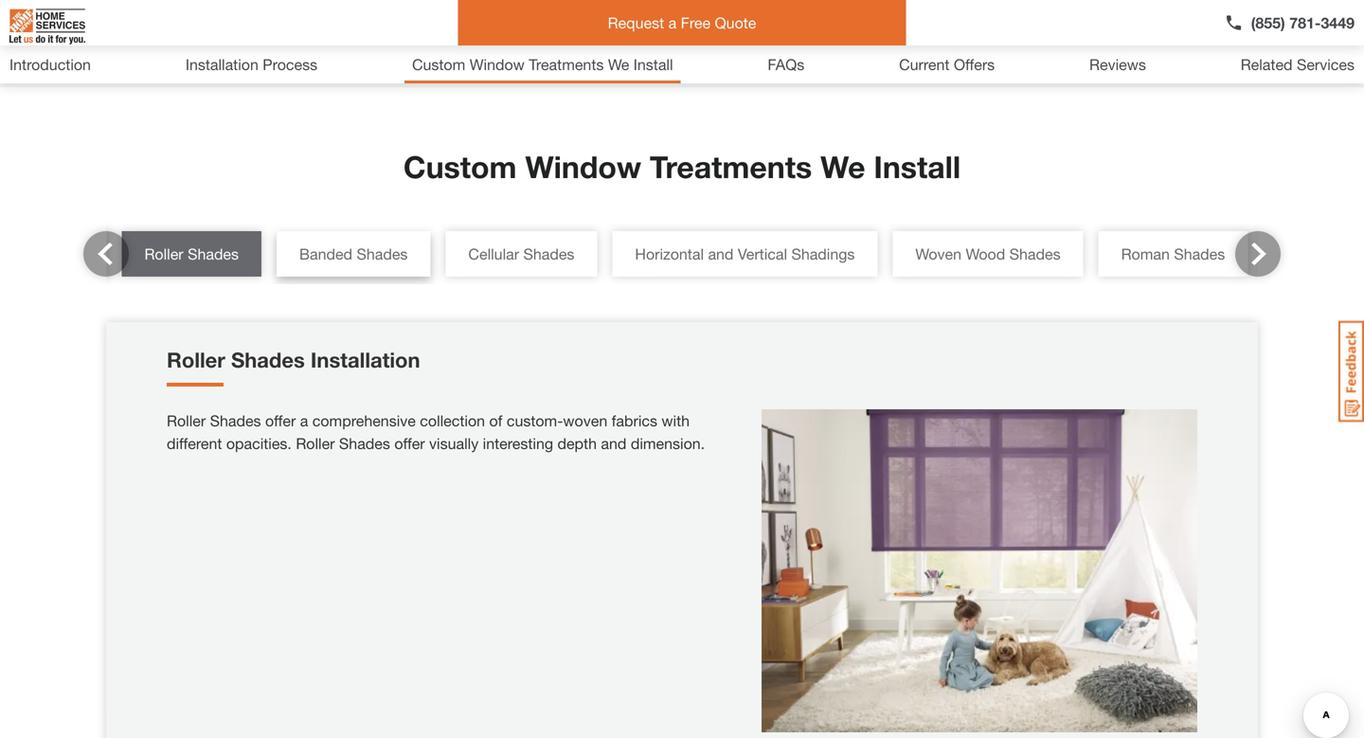 Task type: locate. For each thing, give the bounding box(es) containing it.
installation up comprehensive
[[311, 347, 420, 372]]

cellular shades button
[[446, 231, 598, 277]]

roller for roller shades
[[145, 245, 184, 263]]

0 horizontal spatial installation
[[186, 55, 259, 73]]

install up "woven"
[[874, 149, 961, 185]]

install
[[634, 55, 673, 73], [874, 149, 961, 185]]

current
[[900, 55, 950, 73]]

collection
[[420, 412, 485, 430]]

1 vertical spatial custom
[[404, 149, 517, 185]]

opacities.
[[226, 435, 292, 453]]

and inside button
[[708, 245, 734, 263]]

and down fabrics
[[601, 435, 627, 453]]

roman shades button
[[1099, 231, 1249, 277]]

visually
[[429, 435, 479, 453]]

introduction
[[9, 55, 91, 73]]

we down request
[[608, 55, 630, 73]]

1 vertical spatial install
[[874, 149, 961, 185]]

1 vertical spatial treatments
[[650, 149, 812, 185]]

0 vertical spatial window
[[470, 55, 525, 73]]

0 vertical spatial a
[[669, 14, 677, 32]]

custom
[[412, 55, 466, 73], [404, 149, 517, 185]]

shades inside button
[[1175, 245, 1226, 263]]

1 horizontal spatial a
[[669, 14, 677, 32]]

1 vertical spatial offer
[[395, 435, 425, 453]]

1 horizontal spatial treatments
[[650, 149, 812, 185]]

1 horizontal spatial offer
[[395, 435, 425, 453]]

install down request
[[634, 55, 673, 73]]

window
[[470, 55, 525, 73], [526, 149, 642, 185]]

0 horizontal spatial and
[[601, 435, 627, 453]]

(855)
[[1252, 14, 1286, 32]]

installation left process
[[186, 55, 259, 73]]

banded
[[300, 245, 353, 263]]

different
[[167, 435, 222, 453]]

a inside roller shades offer a comprehensive collection of custom-woven fabrics with different opacities. roller shades offer visually interesting depth and dimension.
[[300, 412, 308, 430]]

0 horizontal spatial treatments
[[529, 55, 604, 73]]

1 horizontal spatial we
[[821, 149, 866, 185]]

and left vertical
[[708, 245, 734, 263]]

roman
[[1122, 245, 1170, 263]]

offer up the opacities.
[[265, 412, 296, 430]]

0 vertical spatial custom
[[412, 55, 466, 73]]

reviews
[[1090, 55, 1147, 73]]

781-
[[1290, 14, 1322, 32]]

1 vertical spatial a
[[300, 412, 308, 430]]

shadings
[[792, 245, 855, 263]]

and
[[708, 245, 734, 263], [601, 435, 627, 453]]

interesting
[[483, 435, 554, 453]]

roller shades installation
[[167, 347, 420, 372]]

a left comprehensive
[[300, 412, 308, 430]]

faqs
[[768, 55, 805, 73]]

horizontal and vertical shadings button
[[613, 231, 878, 277]]

depth
[[558, 435, 597, 453]]

related services
[[1241, 55, 1355, 73]]

with
[[662, 412, 690, 430]]

1 vertical spatial window
[[526, 149, 642, 185]]

0 vertical spatial and
[[708, 245, 734, 263]]

0 vertical spatial treatments
[[529, 55, 604, 73]]

of
[[490, 412, 503, 430]]

a
[[669, 14, 677, 32], [300, 412, 308, 430]]

installation
[[186, 55, 259, 73], [311, 347, 420, 372]]

offer
[[265, 412, 296, 430], [395, 435, 425, 453]]

banded shades
[[300, 245, 408, 263]]

1 horizontal spatial install
[[874, 149, 961, 185]]

treatments
[[529, 55, 604, 73], [650, 149, 812, 185]]

request a free quote button
[[458, 0, 907, 45]]

roller
[[145, 245, 184, 263], [167, 347, 225, 372], [167, 412, 206, 430], [296, 435, 335, 453]]

1 horizontal spatial installation
[[311, 347, 420, 372]]

1 horizontal spatial and
[[708, 245, 734, 263]]

shades inside 'button'
[[357, 245, 408, 263]]

0 vertical spatial offer
[[265, 412, 296, 430]]

shades for roller shades installation
[[231, 347, 305, 372]]

shades for banded shades
[[357, 245, 408, 263]]

vertical
[[738, 245, 788, 263]]

roller inside button
[[145, 245, 184, 263]]

we up the shadings
[[821, 149, 866, 185]]

0 horizontal spatial a
[[300, 412, 308, 430]]

roller shades offer a comprehensive collection of custom-woven fabrics with different opacities. roller shades offer visually interesting depth and dimension.
[[167, 412, 705, 453]]

1 horizontal spatial window
[[526, 149, 642, 185]]

horizontal and vertical shadings
[[635, 245, 855, 263]]

a left free
[[669, 14, 677, 32]]

request a free quote
[[608, 14, 757, 32]]

related
[[1241, 55, 1293, 73]]

1 vertical spatial and
[[601, 435, 627, 453]]

shades for cellular shades
[[524, 245, 575, 263]]

services
[[1298, 55, 1355, 73]]

we
[[608, 55, 630, 73], [821, 149, 866, 185]]

custom window treatments we install
[[412, 55, 673, 73], [404, 149, 961, 185]]

0 vertical spatial we
[[608, 55, 630, 73]]

current offers
[[900, 55, 995, 73]]

0 vertical spatial install
[[634, 55, 673, 73]]

shades
[[188, 245, 239, 263], [357, 245, 408, 263], [524, 245, 575, 263], [1010, 245, 1061, 263], [1175, 245, 1226, 263], [231, 347, 305, 372], [210, 412, 261, 430], [339, 435, 390, 453]]

offer left visually
[[395, 435, 425, 453]]



Task type: describe. For each thing, give the bounding box(es) containing it.
0 vertical spatial installation
[[186, 55, 259, 73]]

custom-
[[507, 412, 563, 430]]

shades for roller shades offer a comprehensive collection of custom-woven fabrics with different opacities. roller shades offer visually interesting depth and dimension.
[[210, 412, 261, 430]]

(855) 781-3449
[[1252, 14, 1355, 32]]

installation process
[[186, 55, 318, 73]]

fabrics
[[612, 412, 658, 430]]

shades for roman shades
[[1175, 245, 1226, 263]]

0 horizontal spatial window
[[470, 55, 525, 73]]

request
[[608, 14, 665, 32]]

horizontal
[[635, 245, 704, 263]]

quote
[[715, 14, 757, 32]]

and inside roller shades offer a comprehensive collection of custom-woven fabrics with different opacities. roller shades offer visually interesting depth and dimension.
[[601, 435, 627, 453]]

a inside button
[[669, 14, 677, 32]]

do it for you logo image
[[9, 1, 85, 52]]

3449
[[1322, 14, 1355, 32]]

roman shades
[[1122, 245, 1226, 263]]

banded shades button
[[277, 231, 431, 277]]

feedback link image
[[1339, 320, 1365, 423]]

0 vertical spatial custom window treatments we install
[[412, 55, 673, 73]]

roller shades
[[145, 245, 239, 263]]

(855) 781-3449 link
[[1225, 11, 1355, 34]]

0 horizontal spatial we
[[608, 55, 630, 73]]

dimension.
[[631, 435, 705, 453]]

roller for roller shades offer a comprehensive collection of custom-woven fabrics with different opacities. roller shades offer visually interesting depth and dimension.
[[167, 412, 206, 430]]

roller shades button
[[122, 231, 262, 277]]

woven wood shades button
[[893, 231, 1084, 277]]

0 horizontal spatial offer
[[265, 412, 296, 430]]

cellular shades
[[469, 245, 575, 263]]

cellular
[[469, 245, 519, 263]]

shades for roller shades
[[188, 245, 239, 263]]

process
[[263, 55, 318, 73]]

1 vertical spatial custom window treatments we install
[[404, 149, 961, 185]]

roller for roller shades installation
[[167, 347, 225, 372]]

offers
[[954, 55, 995, 73]]

roller shades image
[[762, 409, 1198, 733]]

1 vertical spatial installation
[[311, 347, 420, 372]]

woven wood shades
[[916, 245, 1061, 263]]

1 vertical spatial we
[[821, 149, 866, 185]]

free
[[681, 14, 711, 32]]

woven
[[563, 412, 608, 430]]

0 horizontal spatial install
[[634, 55, 673, 73]]

comprehensive
[[313, 412, 416, 430]]

woven
[[916, 245, 962, 263]]

wood
[[966, 245, 1006, 263]]



Task type: vqa. For each thing, say whether or not it's contained in the screenshot.
55
no



